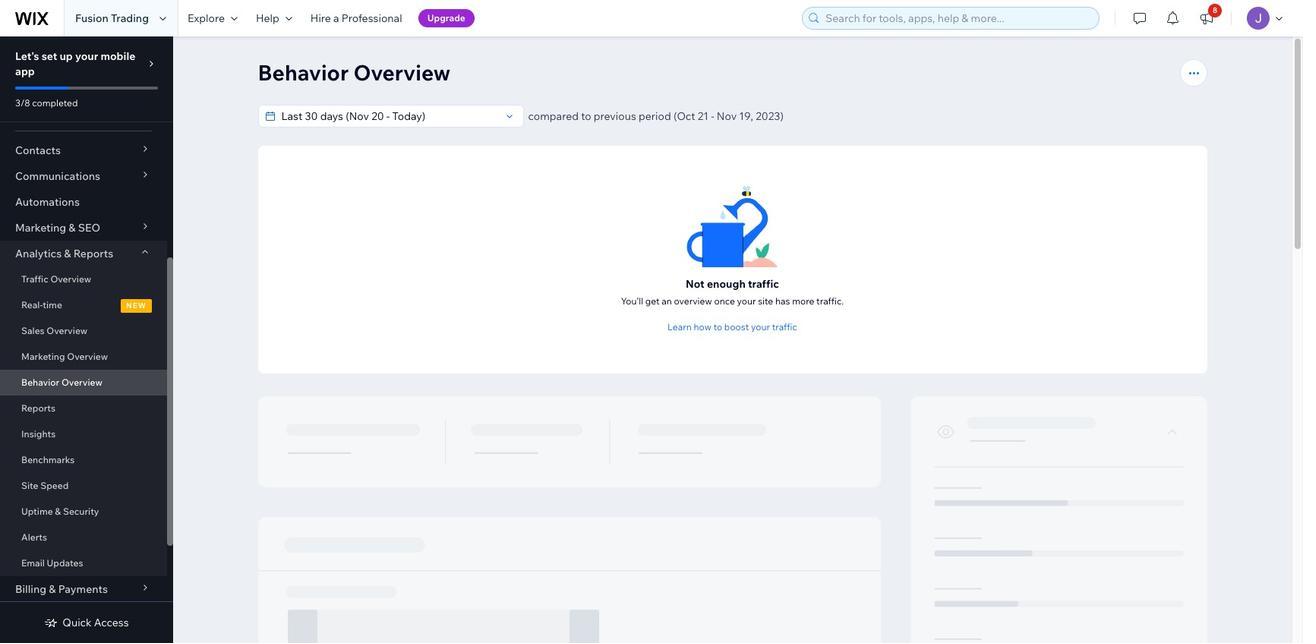 Task type: describe. For each thing, give the bounding box(es) containing it.
quick
[[63, 616, 92, 630]]

trading
[[111, 11, 149, 25]]

learn
[[668, 321, 692, 333]]

0 horizontal spatial to
[[581, 109, 592, 123]]

real-
[[21, 299, 43, 311]]

fusion
[[75, 11, 109, 25]]

sidebar element
[[0, 36, 173, 644]]

quick access button
[[44, 616, 129, 630]]

site speed link
[[0, 473, 167, 499]]

hire a professional
[[311, 11, 402, 25]]

behavior overview link
[[0, 370, 167, 396]]

19,
[[740, 109, 754, 123]]

21
[[698, 109, 709, 123]]

professional
[[342, 11, 402, 25]]

speed
[[40, 480, 69, 492]]

& for analytics
[[64, 247, 71, 261]]

site speed
[[21, 480, 69, 492]]

more
[[793, 295, 815, 307]]

to inside 'link'
[[714, 321, 723, 333]]

overview down professional
[[354, 59, 451, 86]]

marketing overview
[[21, 351, 108, 362]]

marketing overview link
[[0, 344, 167, 370]]

payments
[[58, 583, 108, 596]]

a
[[334, 11, 339, 25]]

traffic inside the not enough traffic you'll get an overview once your site has more traffic.
[[748, 277, 780, 291]]

overview for marketing overview link
[[67, 351, 108, 362]]

1 horizontal spatial behavior overview
[[258, 59, 451, 86]]

real-time
[[21, 299, 62, 311]]

learn how to boost your traffic
[[668, 321, 798, 333]]

automations
[[15, 195, 80, 209]]

billing
[[15, 583, 46, 596]]

updates
[[47, 558, 83, 569]]

not
[[686, 277, 705, 291]]

security
[[63, 506, 99, 517]]

fusion trading
[[75, 11, 149, 25]]

& for marketing
[[69, 221, 76, 235]]

compared
[[528, 109, 579, 123]]

previous
[[594, 109, 637, 123]]

communications button
[[0, 163, 167, 189]]

uptime
[[21, 506, 53, 517]]

explore
[[188, 11, 225, 25]]

learn how to boost your traffic link
[[668, 320, 798, 334]]

completed
[[32, 97, 78, 109]]

insights link
[[0, 422, 167, 448]]

-
[[711, 109, 715, 123]]

automations link
[[0, 189, 167, 215]]

reports inside dropdown button
[[73, 247, 113, 261]]

traffic overview link
[[0, 267, 167, 293]]

your inside the not enough traffic you'll get an overview once your site has more traffic.
[[737, 295, 756, 307]]

alerts link
[[0, 525, 167, 551]]

an
[[662, 295, 672, 307]]

once
[[715, 295, 735, 307]]

traffic inside 'link'
[[772, 321, 798, 333]]

you'll
[[621, 295, 644, 307]]

behavior overview inside the sidebar element
[[21, 377, 102, 388]]

access
[[94, 616, 129, 630]]

benchmarks
[[21, 454, 75, 466]]

up
[[60, 49, 73, 63]]

your inside 'link'
[[751, 321, 770, 333]]

analytics
[[15, 247, 62, 261]]

seo
[[78, 221, 100, 235]]

contacts
[[15, 144, 61, 157]]

uptime & security
[[21, 506, 99, 517]]

traffic overview
[[21, 274, 91, 285]]

sales overview link
[[0, 318, 167, 344]]

email
[[21, 558, 45, 569]]



Task type: vqa. For each thing, say whether or not it's contained in the screenshot.
here
no



Task type: locate. For each thing, give the bounding box(es) containing it.
email updates link
[[0, 551, 167, 577]]

marketing & seo
[[15, 221, 100, 235]]

set
[[42, 49, 57, 63]]

upgrade button
[[418, 9, 475, 27]]

email updates
[[21, 558, 83, 569]]

communications
[[15, 169, 100, 183]]

analytics & reports button
[[0, 241, 167, 267]]

1 horizontal spatial to
[[714, 321, 723, 333]]

&
[[69, 221, 76, 235], [64, 247, 71, 261], [55, 506, 61, 517], [49, 583, 56, 596]]

new
[[126, 301, 147, 311]]

reports inside "link"
[[21, 403, 55, 414]]

1 vertical spatial behavior
[[21, 377, 59, 388]]

& right uptime
[[55, 506, 61, 517]]

uptime & security link
[[0, 499, 167, 525]]

let's
[[15, 49, 39, 63]]

let's set up your mobile app
[[15, 49, 136, 78]]

1 horizontal spatial reports
[[73, 247, 113, 261]]

& for billing
[[49, 583, 56, 596]]

0 horizontal spatial behavior
[[21, 377, 59, 388]]

& right billing on the bottom of page
[[49, 583, 56, 596]]

your
[[75, 49, 98, 63], [737, 295, 756, 307], [751, 321, 770, 333]]

1 vertical spatial reports
[[21, 403, 55, 414]]

to left previous
[[581, 109, 592, 123]]

8 button
[[1191, 0, 1224, 36]]

behavior down hire
[[258, 59, 349, 86]]

& inside popup button
[[49, 583, 56, 596]]

help button
[[247, 0, 302, 36]]

marketing & seo button
[[0, 215, 167, 241]]

site
[[758, 295, 774, 307]]

marketing inside dropdown button
[[15, 221, 66, 235]]

boost
[[725, 321, 749, 333]]

your inside 'let's set up your mobile app'
[[75, 49, 98, 63]]

alerts
[[21, 532, 47, 543]]

analytics & reports
[[15, 247, 113, 261]]

get
[[646, 295, 660, 307]]

overview for traffic overview link
[[50, 274, 91, 285]]

benchmarks link
[[0, 448, 167, 473]]

2 vertical spatial your
[[751, 321, 770, 333]]

time
[[43, 299, 62, 311]]

overview down analytics & reports
[[50, 274, 91, 285]]

0 vertical spatial marketing
[[15, 221, 66, 235]]

None field
[[277, 106, 500, 127]]

3/8 completed
[[15, 97, 78, 109]]

& for uptime
[[55, 506, 61, 517]]

behavior overview down marketing overview
[[21, 377, 102, 388]]

traffic up "site"
[[748, 277, 780, 291]]

mobile
[[101, 49, 136, 63]]

to
[[581, 109, 592, 123], [714, 321, 723, 333]]

marketing for marketing & seo
[[15, 221, 66, 235]]

sales overview
[[21, 325, 88, 337]]

sales
[[21, 325, 45, 337]]

reports up insights
[[21, 403, 55, 414]]

overview up marketing overview
[[47, 325, 88, 337]]

8
[[1213, 5, 1218, 15]]

behavior down marketing overview
[[21, 377, 59, 388]]

help
[[256, 11, 280, 25]]

site
[[21, 480, 38, 492]]

behavior inside the sidebar element
[[21, 377, 59, 388]]

overview for sales overview link
[[47, 325, 88, 337]]

0 vertical spatial reports
[[73, 247, 113, 261]]

insights
[[21, 429, 56, 440]]

overview
[[354, 59, 451, 86], [50, 274, 91, 285], [47, 325, 88, 337], [67, 351, 108, 362], [61, 377, 102, 388]]

marketing down sales
[[21, 351, 65, 362]]

0 horizontal spatial reports
[[21, 403, 55, 414]]

how
[[694, 321, 712, 333]]

3/8
[[15, 97, 30, 109]]

traffic.
[[817, 295, 844, 307]]

overview
[[674, 295, 713, 307]]

your right up
[[75, 49, 98, 63]]

traffic down has
[[772, 321, 798, 333]]

reports link
[[0, 396, 167, 422]]

reports
[[73, 247, 113, 261], [21, 403, 55, 414]]

upgrade
[[428, 12, 466, 24]]

1 horizontal spatial behavior
[[258, 59, 349, 86]]

reports down seo
[[73, 247, 113, 261]]

0 vertical spatial traffic
[[748, 277, 780, 291]]

0 vertical spatial to
[[581, 109, 592, 123]]

marketing
[[15, 221, 66, 235], [21, 351, 65, 362]]

app
[[15, 65, 35, 78]]

0 vertical spatial your
[[75, 49, 98, 63]]

traffic
[[748, 277, 780, 291], [772, 321, 798, 333]]

1 vertical spatial to
[[714, 321, 723, 333]]

page skeleton image
[[258, 397, 1208, 644]]

(oct
[[674, 109, 696, 123]]

0 vertical spatial behavior
[[258, 59, 349, 86]]

to right how
[[714, 321, 723, 333]]

your left "site"
[[737, 295, 756, 307]]

traffic
[[21, 274, 48, 285]]

behavior overview
[[258, 59, 451, 86], [21, 377, 102, 388]]

0 vertical spatial behavior overview
[[258, 59, 451, 86]]

1 vertical spatial traffic
[[772, 321, 798, 333]]

hire a professional link
[[302, 0, 412, 36]]

1 vertical spatial behavior overview
[[21, 377, 102, 388]]

2023)
[[756, 109, 784, 123]]

behavior overview down the hire a professional
[[258, 59, 451, 86]]

enough
[[707, 277, 746, 291]]

marketing up the analytics
[[15, 221, 66, 235]]

1 vertical spatial your
[[737, 295, 756, 307]]

has
[[776, 295, 791, 307]]

compared to previous period (oct 21 - nov 19, 2023)
[[528, 109, 784, 123]]

0 horizontal spatial behavior overview
[[21, 377, 102, 388]]

& down the marketing & seo
[[64, 247, 71, 261]]

contacts button
[[0, 138, 167, 163]]

overview for 'behavior overview' link
[[61, 377, 102, 388]]

hire
[[311, 11, 331, 25]]

billing & payments button
[[0, 577, 167, 603]]

billing & payments
[[15, 583, 108, 596]]

not enough traffic you'll get an overview once your site has more traffic.
[[621, 277, 844, 307]]

period
[[639, 109, 672, 123]]

overview down sales overview link
[[67, 351, 108, 362]]

nov
[[717, 109, 737, 123]]

Search for tools, apps, help & more... field
[[821, 8, 1095, 29]]

your right boost
[[751, 321, 770, 333]]

quick access
[[63, 616, 129, 630]]

1 vertical spatial marketing
[[21, 351, 65, 362]]

overview down marketing overview link
[[61, 377, 102, 388]]

marketing for marketing overview
[[21, 351, 65, 362]]

& left seo
[[69, 221, 76, 235]]



